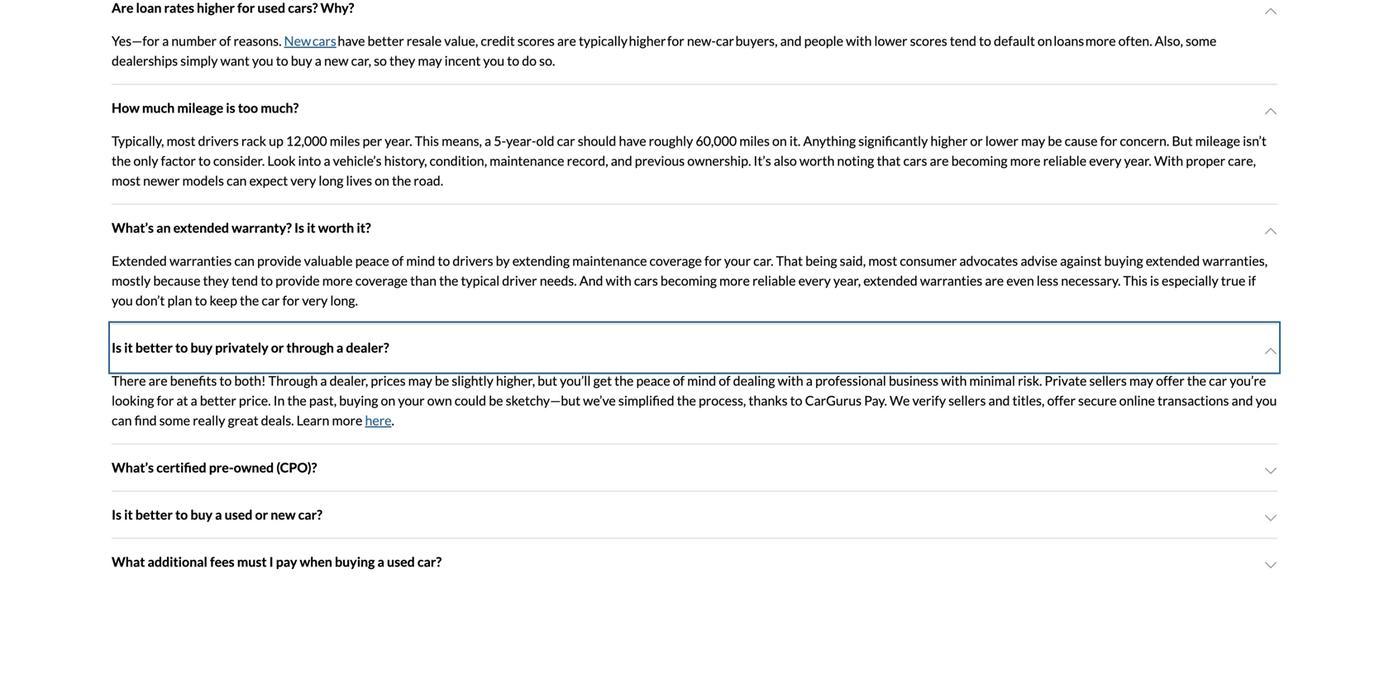 Task type: describe. For each thing, give the bounding box(es) containing it.
price.
[[239, 392, 271, 409]]

when
[[300, 554, 332, 570]]

only
[[133, 153, 158, 169]]

of up process,
[[719, 373, 731, 389]]

what's certified pre-owned (cpo)? button
[[112, 445, 1278, 491]]

the left process,
[[677, 392, 696, 409]]

advocates
[[960, 253, 1018, 269]]

you're
[[1230, 373, 1266, 389]]

1 miles from the left
[[330, 133, 360, 149]]

could
[[455, 392, 486, 409]]

chevron down image for extended warranties can provide valuable peace of mind to drivers by extending maintenance coverage for your car. that being said, most consumer advocates advise against buying extended warranties, mostly because they tend to provide more coverage than the typical driver needs. and with cars becoming more reliable every year, extended warranties are even less necessary. this is especially true if you don't plan to keep the car for very long.
[[1265, 225, 1278, 238]]

thanks
[[749, 392, 788, 409]]

for inside typically, most drivers rack up 12,000 miles per year. this means, a 5-year-old car should have roughly 60,000 miles on it. anything significantly higher or lower may be cause for concern. but mileage isn't the only factor to consider. look into a vehicle's history, condition, maintenance record, and previous ownership. it's also worth noting that cars are becoming more reliable every year. with proper care, most newer models can expect very long lives on the road.
[[1100, 133, 1118, 149]]

privately
[[215, 339, 268, 356]]

this inside typically, most drivers rack up 12,000 miles per year. this means, a 5-year-old car should have roughly 60,000 miles on it. anything significantly higher or lower may be cause for concern. but mileage isn't the only factor to consider. look into a vehicle's history, condition, maintenance record, and previous ownership. it's also worth noting that cars are becoming more reliable every year. with proper care, most newer models can expect very long lives on the road.
[[415, 133, 439, 149]]

necessary.
[[1061, 273, 1121, 289]]

expect
[[249, 172, 288, 189]]

ownership.
[[688, 153, 751, 169]]

year,
[[834, 273, 861, 289]]

the left the "only"
[[112, 153, 131, 169]]

chevron down image for typically, most drivers rack up 12,000 miles per year. this means, a 5-year-old car should have roughly 60,000 miles on it. anything significantly higher or lower may be cause for concern. but mileage isn't the only factor to consider. look into a vehicle's history, condition, maintenance record, and previous ownership. it's also worth noting that cars are becoming more reliable every year. with proper care, most newer models can expect very long lives on the road.
[[1265, 105, 1278, 118]]

a left 5-
[[485, 133, 491, 149]]

vehicle's
[[333, 153, 382, 169]]

it?
[[357, 220, 371, 236]]

a left dealer?
[[337, 339, 343, 356]]

online
[[1120, 392, 1155, 409]]

the right in
[[287, 392, 307, 409]]

1 vertical spatial most
[[112, 172, 141, 189]]

is it better to buy privately or through a dealer? button
[[112, 325, 1278, 371]]

old
[[536, 133, 555, 149]]

may inside typically, most drivers rack up 12,000 miles per year. this means, a 5-year-old car should have roughly 60,000 miles on it. anything significantly higher or lower may be cause for concern. but mileage isn't the only factor to consider. look into a vehicle's history, condition, maintenance record, and previous ownership. it's also worth noting that cars are becoming more reliable every year. with proper care, most newer models can expect very long lives on the road.
[[1021, 133, 1046, 149]]

that
[[877, 153, 901, 169]]

can inside extended warranties can provide valuable peace of mind to drivers by extending maintenance coverage for your car. that being said, most consumer advocates advise against buying extended warranties, mostly because they tend to provide more coverage than the typical driver needs. and with cars becoming more reliable every year, extended warranties are even less necessary. this is especially true if you don't plan to keep the car for very long.
[[234, 253, 255, 269]]

to left both!
[[220, 373, 232, 389]]

car inside the there are benefits to both! through a dealer, prices may be slightly higher, but you'll get the peace of mind of dealing with a professional business with minimal risk. private sellers may offer the car you're looking for at a better price. in the past, buying on your own could be sketchy—but we've simplified the process, thanks to cargurus pay. we verify sellers and titles, offer secure online transactions and you can find some really great deals. learn more
[[1209, 373, 1228, 389]]

0 vertical spatial is
[[294, 220, 304, 236]]

0 horizontal spatial be
[[435, 373, 449, 389]]

plan
[[167, 292, 192, 308]]

you inside extended warranties can provide valuable peace of mind to drivers by extending maintenance coverage for your car. that being said, most consumer advocates advise against buying extended warranties, mostly because they tend to provide more coverage than the typical driver needs. and with cars becoming more reliable every year, extended warranties are even less necessary. this is especially true if you don't plan to keep the car for very long.
[[112, 292, 133, 308]]

every inside typically, most drivers rack up 12,000 miles per year. this means, a 5-year-old car should have roughly 60,000 miles on it. anything significantly higher or lower may be cause for concern. but mileage isn't the only factor to consider. look into a vehicle's history, condition, maintenance record, and previous ownership. it's also worth noting that cars are becoming more reliable every year. with proper care, most newer models can expect very long lives on the road.
[[1089, 153, 1122, 169]]

what's an extended warranty? is it worth it? button
[[112, 205, 1278, 251]]

most inside extended warranties can provide valuable peace of mind to drivers by extending maintenance coverage for your car. that being said, most consumer advocates advise against buying extended warranties, mostly because they tend to provide more coverage than the typical driver needs. and with cars becoming more reliable every year, extended warranties are even less necessary. this is especially true if you don't plan to keep the car for very long.
[[869, 253, 898, 269]]

much?
[[261, 100, 299, 116]]

of up want
[[219, 33, 231, 49]]

anything
[[803, 133, 856, 149]]

it's
[[754, 153, 771, 169]]

buying inside dropdown button
[[335, 554, 375, 570]]

is it better to buy a used or new car?
[[112, 507, 322, 523]]

the up the transactions
[[1187, 373, 1207, 389]]

mileage inside typically, most drivers rack up 12,000 miles per year. this means, a 5-year-old car should have roughly 60,000 miles on it. anything significantly higher or lower may be cause for concern. but mileage isn't the only factor to consider. look into a vehicle's history, condition, maintenance record, and previous ownership. it's also worth noting that cars are becoming more reliable every year. with proper care, most newer models can expect very long lives on the road.
[[1196, 133, 1241, 149]]

looking
[[112, 392, 154, 409]]

.
[[392, 412, 394, 428]]

with inside have better resale value, credit scores are typically higher for new-car buyers, and people with lower scores tend to default on loans more often. also, some dealerships simply want you to buy a new car, so they may incent you to do so.
[[846, 33, 872, 49]]

mostly
[[112, 273, 151, 289]]

with inside extended warranties can provide valuable peace of mind to drivers by extending maintenance coverage for your car. that being said, most consumer advocates advise against buying extended warranties, mostly because they tend to provide more coverage than the typical driver needs. and with cars becoming more reliable every year, extended warranties are even less necessary. this is especially true if you don't plan to keep the car for very long.
[[606, 273, 632, 289]]

reliable inside typically, most drivers rack up 12,000 miles per year. this means, a 5-year-old car should have roughly 60,000 miles on it. anything significantly higher or lower may be cause for concern. but mileage isn't the only factor to consider. look into a vehicle's history, condition, maintenance record, and previous ownership. it's also worth noting that cars are becoming more reliable every year. with proper care, most newer models can expect very long lives on the road.
[[1043, 153, 1087, 169]]

more inside typically, most drivers rack up 12,000 miles per year. this means, a 5-year-old car should have roughly 60,000 miles on it. anything significantly higher or lower may be cause for concern. but mileage isn't the only factor to consider. look into a vehicle's history, condition, maintenance record, and previous ownership. it's also worth noting that cars are becoming more reliable every year. with proper care, most newer models can expect very long lives on the road.
[[1010, 153, 1041, 169]]

1 horizontal spatial coverage
[[650, 253, 702, 269]]

the right keep
[[240, 292, 259, 308]]

how much mileage is too much? button
[[112, 85, 1278, 131]]

extended
[[112, 253, 167, 269]]

cars inside extended warranties can provide valuable peace of mind to drivers by extending maintenance coverage for your car. that being said, most consumer advocates advise against buying extended warranties, mostly because they tend to provide more coverage than the typical driver needs. and with cars becoming more reliable every year, extended warranties are even less necessary. this is especially true if you don't plan to keep the car for very long.
[[634, 273, 658, 289]]

business
[[889, 373, 939, 389]]

lower inside have better resale value, credit scores are typically higher for new-car buyers, and people with lower scores tend to default on loans more often. also, some dealerships simply want you to buy a new car, so they may incent you to do so.
[[875, 33, 908, 49]]

the right get
[[615, 373, 634, 389]]

are inside the there are benefits to both! through a dealer, prices may be slightly higher, but you'll get the peace of mind of dealing with a professional business with minimal risk. private sellers may offer the car you're looking for at a better price. in the past, buying on your own could be sketchy—but we've simplified the process, thanks to cargurus pay. we verify sellers and titles, offer secure online transactions and you can find some really great deals. learn more
[[149, 373, 168, 389]]

you down credit
[[483, 52, 505, 69]]

1 vertical spatial year.
[[1124, 153, 1152, 169]]

or inside dropdown button
[[271, 339, 284, 356]]

said,
[[840, 253, 866, 269]]

new inside 'dropdown button'
[[271, 507, 296, 523]]

a left number
[[162, 33, 169, 49]]

than
[[410, 273, 437, 289]]

dealerships
[[112, 52, 178, 69]]

a up past,
[[320, 373, 327, 389]]

it for is it better to buy privately or through a dealer?
[[124, 339, 133, 356]]

2 horizontal spatial extended
[[1146, 253, 1200, 269]]

to right thanks
[[790, 392, 803, 409]]

for down what's an extended warranty? is it worth it? dropdown button
[[705, 253, 722, 269]]

also
[[774, 153, 797, 169]]

have inside have better resale value, credit scores are typically higher for new-car buyers, and people with lower scores tend to default on loans more often. also, some dealerships simply want you to buy a new car, so they may incent you to do so.
[[338, 33, 365, 49]]

slightly
[[452, 373, 494, 389]]

you down reasons.
[[252, 52, 273, 69]]

significantly
[[859, 133, 928, 149]]

chevron down image for what's certified pre-owned (cpo)?
[[1265, 464, 1278, 478]]

own
[[427, 392, 452, 409]]

drivers inside typically, most drivers rack up 12,000 miles per year. this means, a 5-year-old car should have roughly 60,000 miles on it. anything significantly higher or lower may be cause for concern. but mileage isn't the only factor to consider. look into a vehicle's history, condition, maintenance record, and previous ownership. it's also worth noting that cars are becoming more reliable every year. with proper care, most newer models can expect very long lives on the road.
[[198, 133, 239, 149]]

or inside 'dropdown button'
[[255, 507, 268, 523]]

here .
[[365, 412, 394, 428]]

to left do
[[507, 52, 520, 69]]

this inside extended warranties can provide valuable peace of mind to drivers by extending maintenance coverage for your car. that being said, most consumer advocates advise against buying extended warranties, mostly because they tend to provide more coverage than the typical driver needs. and with cars becoming more reliable every year, extended warranties are even less necessary. this is especially true if you don't plan to keep the car for very long.
[[1124, 273, 1148, 289]]

car,
[[351, 52, 371, 69]]

and inside have better resale value, credit scores are typically higher for new-car buyers, and people with lower scores tend to default on loans more often. also, some dealerships simply want you to buy a new car, so they may incent you to do so.
[[780, 33, 802, 49]]

yes—for a number of reasons. new cars
[[112, 33, 336, 49]]

1 scores from the left
[[518, 33, 555, 49]]

car buyers,
[[716, 33, 778, 49]]

are inside have better resale value, credit scores are typically higher for new-car buyers, and people with lower scores tend to default on loans more often. also, some dealerships simply want you to buy a new car, so they may incent you to do so.
[[557, 33, 576, 49]]

look
[[267, 153, 296, 169]]

is it better to buy privately or through a dealer?
[[112, 339, 389, 356]]

that
[[776, 253, 803, 269]]

typical
[[461, 273, 500, 289]]

a inside have better resale value, credit scores are typically higher for new-car buyers, and people with lower scores tend to default on loans more often. also, some dealerships simply want you to buy a new car, so they may incent you to do so.
[[315, 52, 322, 69]]

may up "online"
[[1130, 373, 1154, 389]]

car inside typically, most drivers rack up 12,000 miles per year. this means, a 5-year-old car should have roughly 60,000 miles on it. anything significantly higher or lower may be cause for concern. but mileage isn't the only factor to consider. look into a vehicle's history, condition, maintenance record, and previous ownership. it's also worth noting that cars are becoming more reliable every year. with proper care, most newer models can expect very long lives on the road.
[[557, 133, 575, 149]]

0 horizontal spatial offer
[[1047, 392, 1076, 409]]

needs.
[[540, 273, 577, 289]]

a right the at at bottom
[[191, 392, 197, 409]]

for up through
[[282, 292, 300, 308]]

in
[[273, 392, 285, 409]]

default
[[994, 33, 1035, 49]]

peace inside extended warranties can provide valuable peace of mind to drivers by extending maintenance coverage for your car. that being said, most consumer advocates advise against buying extended warranties, mostly because they tend to provide more coverage than the typical driver needs. and with cars becoming more reliable every year, extended warranties are even less necessary. this is especially true if you don't plan to keep the car for very long.
[[355, 253, 389, 269]]

of down is it better to buy privately or through a dealer? dropdown button
[[673, 373, 685, 389]]

to down warranty?
[[261, 273, 273, 289]]

find
[[134, 412, 157, 428]]

so.
[[539, 52, 555, 69]]

becoming inside extended warranties can provide valuable peace of mind to drivers by extending maintenance coverage for your car. that being said, most consumer advocates advise against buying extended warranties, mostly because they tend to provide more coverage than the typical driver needs. and with cars becoming more reliable every year, extended warranties are even less necessary. this is especially true if you don't plan to keep the car for very long.
[[661, 273, 717, 289]]

mind inside the there are benefits to both! through a dealer, prices may be slightly higher, but you'll get the peace of mind of dealing with a professional business with minimal risk. private sellers may offer the car you're looking for at a better price. in the past, buying on your own could be sketchy—but we've simplified the process, thanks to cargurus pay. we verify sellers and titles, offer secure online transactions and you can find some really great deals. learn more
[[687, 373, 716, 389]]

you'll
[[560, 373, 591, 389]]

additional
[[148, 554, 208, 570]]

0 vertical spatial year.
[[385, 133, 412, 149]]

but
[[538, 373, 557, 389]]

is for is it better to buy privately or through a dealer?
[[112, 339, 122, 356]]

lives
[[346, 172, 372, 189]]

better inside have better resale value, credit scores are typically higher for new-car buyers, and people with lower scores tend to default on loans more often. also, some dealerships simply want you to buy a new car, so they may incent you to do so.
[[368, 33, 404, 49]]

buy for used
[[190, 507, 213, 523]]

can inside the there are benefits to both! through a dealer, prices may be slightly higher, but you'll get the peace of mind of dealing with a professional business with minimal risk. private sellers may offer the car you're looking for at a better price. in the past, buying on your own could be sketchy—but we've simplified the process, thanks to cargurus pay. we verify sellers and titles, offer secure online transactions and you can find some really great deals. learn more
[[112, 412, 132, 428]]

secure
[[1079, 392, 1117, 409]]

tend inside have better resale value, credit scores are typically higher for new-car buyers, and people with lower scores tend to default on loans more often. also, some dealerships simply want you to buy a new car, so they may incent you to do so.
[[950, 33, 977, 49]]

typically higher for
[[579, 33, 685, 49]]

used inside dropdown button
[[387, 554, 415, 570]]

by
[[496, 253, 510, 269]]

chevron down image inside what additional fees must i pay when buying a used car? dropdown button
[[1265, 559, 1278, 572]]

roughly
[[649, 133, 693, 149]]

0 vertical spatial offer
[[1156, 373, 1185, 389]]

0 vertical spatial on
[[772, 133, 787, 149]]

you inside the there are benefits to both! through a dealer, prices may be slightly higher, but you'll get the peace of mind of dealing with a professional business with minimal risk. private sellers may offer the car you're looking for at a better price. in the past, buying on your own could be sketchy—but we've simplified the process, thanks to cargurus pay. we verify sellers and titles, offer secure online transactions and you can find some really great deals. learn more
[[1256, 392, 1277, 409]]

every inside extended warranties can provide valuable peace of mind to drivers by extending maintenance coverage for your car. that being said, most consumer advocates advise against buying extended warranties, mostly because they tend to provide more coverage than the typical driver needs. and with cars becoming more reliable every year, extended warranties are even less necessary. this is especially true if you don't plan to keep the car for very long.
[[799, 273, 831, 289]]

1 vertical spatial on
[[375, 172, 389, 189]]

2 vertical spatial extended
[[864, 273, 918, 289]]

2 scores from the left
[[910, 33, 948, 49]]

at
[[176, 392, 188, 409]]

the right than
[[439, 273, 459, 289]]

through
[[268, 373, 318, 389]]

is it better to buy a used or new car? button
[[112, 492, 1278, 538]]

up
[[269, 133, 284, 149]]

0 vertical spatial most
[[167, 133, 196, 149]]

what's an extended warranty? is it worth it?
[[112, 220, 371, 236]]

an
[[156, 220, 171, 236]]

reliable inside extended warranties can provide valuable peace of mind to drivers by extending maintenance coverage for your car. that being said, most consumer advocates advise against buying extended warranties, mostly because they tend to provide more coverage than the typical driver needs. and with cars becoming more reliable every year, extended warranties are even less necessary. this is especially true if you don't plan to keep the car for very long.
[[753, 273, 796, 289]]

worth inside typically, most drivers rack up 12,000 miles per year. this means, a 5-year-old car should have roughly 60,000 miles on it. anything significantly higher or lower may be cause for concern. but mileage isn't the only factor to consider. look into a vehicle's history, condition, maintenance record, and previous ownership. it's also worth noting that cars are becoming more reliable every year. with proper care, most newer models can expect very long lives on the road.
[[800, 153, 835, 169]]

fees
[[210, 554, 235, 570]]

with up verify
[[941, 373, 967, 389]]

of inside extended warranties can provide valuable peace of mind to drivers by extending maintenance coverage for your car. that being said, most consumer advocates advise against buying extended warranties, mostly because they tend to provide more coverage than the typical driver needs. and with cars becoming more reliable every year, extended warranties are even less necessary. this is especially true if you don't plan to keep the car for very long.
[[392, 253, 404, 269]]

verify
[[913, 392, 946, 409]]

don't
[[136, 292, 165, 308]]

consider.
[[213, 153, 265, 169]]

what's for what's an extended warranty? is it worth it?
[[112, 220, 154, 236]]

car? inside 'dropdown button'
[[298, 507, 322, 523]]

buy for or
[[190, 339, 213, 356]]

mileage inside how much mileage is too much? dropdown button
[[177, 100, 224, 116]]

must
[[237, 554, 267, 570]]

may inside have better resale value, credit scores are typically higher for new-car buyers, and people with lower scores tend to default on loans more often. also, some dealerships simply want you to buy a new car, so they may incent you to do so.
[[418, 52, 442, 69]]

keep
[[210, 292, 237, 308]]

warranty?
[[232, 220, 292, 236]]

on loans more
[[1038, 33, 1116, 49]]

higher
[[931, 133, 968, 149]]

because
[[153, 273, 201, 289]]

to inside 'dropdown button'
[[175, 507, 188, 523]]



Task type: locate. For each thing, give the bounding box(es) containing it.
chevron down image inside how much mileage is too much? dropdown button
[[1265, 105, 1278, 118]]

buying
[[1105, 253, 1144, 269], [339, 392, 378, 409], [335, 554, 375, 570]]

2 what's from the top
[[112, 459, 154, 476]]

buy inside is it better to buy privately or through a dealer? dropdown button
[[190, 339, 213, 356]]

reliable
[[1043, 153, 1087, 169], [753, 273, 796, 289]]

this up history,
[[415, 133, 439, 149]]

0 horizontal spatial peace
[[355, 253, 389, 269]]

tend left 'default' at the right of the page
[[950, 33, 977, 49]]

condition,
[[430, 153, 487, 169]]

0 vertical spatial can
[[227, 172, 247, 189]]

you down mostly
[[112, 292, 133, 308]]

to inside dropdown button
[[175, 339, 188, 356]]

they inside have better resale value, credit scores are typically higher for new-car buyers, and people with lower scores tend to default on loans more often. also, some dealerships simply want you to buy a new car, so they may incent you to do so.
[[390, 52, 415, 69]]

very down the into
[[291, 172, 316, 189]]

for right cause
[[1100, 133, 1118, 149]]

0 vertical spatial buying
[[1105, 253, 1144, 269]]

car inside extended warranties can provide valuable peace of mind to drivers by extending maintenance coverage for your car. that being said, most consumer advocates advise against buying extended warranties, mostly because they tend to provide more coverage than the typical driver needs. and with cars becoming more reliable every year, extended warranties are even less necessary. this is especially true if you don't plan to keep the car for very long.
[[262, 292, 280, 308]]

how much mileage is too much?
[[112, 100, 299, 116]]

they inside extended warranties can provide valuable peace of mind to drivers by extending maintenance coverage for your car. that being said, most consumer advocates advise against buying extended warranties, mostly because they tend to provide more coverage than the typical driver needs. and with cars becoming more reliable every year, extended warranties are even less necessary. this is especially true if you don't plan to keep the car for very long.
[[203, 273, 229, 289]]

a down new cars
[[315, 52, 322, 69]]

cars right 'and'
[[634, 273, 658, 289]]

better up there
[[135, 339, 173, 356]]

process,
[[699, 392, 746, 409]]

is
[[294, 220, 304, 236], [112, 339, 122, 356], [112, 507, 122, 523]]

cars inside typically, most drivers rack up 12,000 miles per year. this means, a 5-year-old car should have roughly 60,000 miles on it. anything significantly higher or lower may be cause for concern. but mileage isn't the only factor to consider. look into a vehicle's history, condition, maintenance record, and previous ownership. it's also worth noting that cars are becoming more reliable every year. with proper care, most newer models can expect very long lives on the road.
[[904, 153, 928, 169]]

to inside typically, most drivers rack up 12,000 miles per year. this means, a 5-year-old car should have roughly 60,000 miles on it. anything significantly higher or lower may be cause for concern. but mileage isn't the only factor to consider. look into a vehicle's history, condition, maintenance record, and previous ownership. it's also worth noting that cars are becoming more reliable every year. with proper care, most newer models can expect very long lives on the road.
[[198, 153, 211, 169]]

2 vertical spatial can
[[112, 412, 132, 428]]

1 vertical spatial this
[[1124, 273, 1148, 289]]

2 vertical spatial car
[[1209, 373, 1228, 389]]

buy
[[291, 52, 312, 69], [190, 339, 213, 356], [190, 507, 213, 523]]

maintenance down year-
[[490, 153, 565, 169]]

how
[[112, 100, 140, 116]]

is
[[226, 100, 235, 116], [1150, 273, 1160, 289]]

miles up vehicle's
[[330, 133, 360, 149]]

4 chevron down image from the top
[[1265, 559, 1278, 572]]

on left it.
[[772, 133, 787, 149]]

your left own
[[398, 392, 425, 409]]

to down reasons.
[[276, 52, 288, 69]]

what's left an on the top left of page
[[112, 220, 154, 236]]

most right said,
[[869, 253, 898, 269]]

mileage right much
[[177, 100, 224, 116]]

most down the "only"
[[112, 172, 141, 189]]

we
[[890, 392, 910, 409]]

private
[[1045, 373, 1087, 389]]

1 vertical spatial is
[[1150, 273, 1160, 289]]

higher,
[[496, 373, 535, 389]]

maintenance up 'and'
[[572, 253, 647, 269]]

be up own
[[435, 373, 449, 389]]

1 horizontal spatial sellers
[[1090, 373, 1127, 389]]

1 horizontal spatial every
[[1089, 153, 1122, 169]]

0 horizontal spatial reliable
[[753, 273, 796, 289]]

both!
[[234, 373, 266, 389]]

1 vertical spatial coverage
[[355, 273, 408, 289]]

are inside typically, most drivers rack up 12,000 miles per year. this means, a 5-year-old car should have roughly 60,000 miles on it. anything significantly higher or lower may be cause for concern. but mileage isn't the only factor to consider. look into a vehicle's history, condition, maintenance record, and previous ownership. it's also worth noting that cars are becoming more reliable every year. with proper care, most newer models can expect very long lives on the road.
[[930, 153, 949, 169]]

on right lives
[[375, 172, 389, 189]]

car right old
[[557, 133, 575, 149]]

peace inside the there are benefits to both! through a dealer, prices may be slightly higher, but you'll get the peace of mind of dealing with a professional business with minimal risk. private sellers may offer the car you're looking for at a better price. in the past, buying on your own could be sketchy—but we've simplified the process, thanks to cargurus pay. we verify sellers and titles, offer secure online transactions and you can find some really great deals. learn more
[[636, 373, 670, 389]]

0 vertical spatial some
[[1186, 33, 1217, 49]]

1 horizontal spatial or
[[271, 339, 284, 356]]

for inside the there are benefits to both! through a dealer, prices may be slightly higher, but you'll get the peace of mind of dealing with a professional business with minimal risk. private sellers may offer the car you're looking for at a better price. in the past, buying on your own could be sketchy—but we've simplified the process, thanks to cargurus pay. we verify sellers and titles, offer secure online transactions and you can find some really great deals. learn more
[[157, 392, 174, 409]]

be right 'could'
[[489, 392, 503, 409]]

less
[[1037, 273, 1059, 289]]

to left 'default' at the right of the page
[[979, 33, 992, 49]]

past,
[[309, 392, 337, 409]]

car? inside dropdown button
[[418, 554, 442, 570]]

2 vertical spatial buy
[[190, 507, 213, 523]]

more inside the there are benefits to both! through a dealer, prices may be slightly higher, but you'll get the peace of mind of dealing with a professional business with minimal risk. private sellers may offer the car you're looking for at a better price. in the past, buying on your own could be sketchy—but we've simplified the process, thanks to cargurus pay. we verify sellers and titles, offer secure online transactions and you can find some really great deals. learn more
[[332, 412, 363, 428]]

there
[[112, 373, 146, 389]]

1 horizontal spatial be
[[489, 392, 503, 409]]

and down you're
[[1232, 392, 1253, 409]]

1 horizontal spatial this
[[1124, 273, 1148, 289]]

1 vertical spatial extended
[[1146, 253, 1200, 269]]

professional
[[815, 373, 887, 389]]

be inside typically, most drivers rack up 12,000 miles per year. this means, a 5-year-old car should have roughly 60,000 miles on it. anything significantly higher or lower may be cause for concern. but mileage isn't the only factor to consider. look into a vehicle's history, condition, maintenance record, and previous ownership. it's also worth noting that cars are becoming more reliable every year. with proper care, most newer models can expect very long lives on the road.
[[1048, 133, 1062, 149]]

car right keep
[[262, 292, 280, 308]]

1 vertical spatial they
[[203, 273, 229, 289]]

for
[[1100, 133, 1118, 149], [705, 253, 722, 269], [282, 292, 300, 308], [157, 392, 174, 409]]

0 vertical spatial maintenance
[[490, 153, 565, 169]]

should
[[578, 133, 616, 149]]

buying up necessary.
[[1105, 253, 1144, 269]]

2 vertical spatial or
[[255, 507, 268, 523]]

every down cause
[[1089, 153, 1122, 169]]

it inside 'dropdown button'
[[124, 507, 133, 523]]

can down consider.
[[227, 172, 247, 189]]

simplified
[[619, 392, 675, 409]]

credit
[[481, 33, 515, 49]]

1 vertical spatial some
[[159, 412, 190, 428]]

some inside have better resale value, credit scores are typically higher for new-car buyers, and people with lower scores tend to default on loans more often. also, some dealerships simply want you to buy a new car, so they may incent you to do so.
[[1186, 33, 1217, 49]]

lower right people
[[875, 33, 908, 49]]

0 vertical spatial car?
[[298, 507, 322, 523]]

1 horizontal spatial year.
[[1124, 153, 1152, 169]]

1 horizontal spatial miles
[[740, 133, 770, 149]]

drivers up consider.
[[198, 133, 239, 149]]

buy down what's certified pre-owned (cpo)?
[[190, 507, 213, 523]]

drivers
[[198, 133, 239, 149], [453, 253, 493, 269]]

on
[[772, 133, 787, 149], [375, 172, 389, 189], [381, 392, 396, 409]]

sellers down minimal
[[949, 392, 986, 409]]

0 vertical spatial this
[[415, 133, 439, 149]]

or right 'higher'
[[970, 133, 983, 149]]

maintenance inside typically, most drivers rack up 12,000 miles per year. this means, a 5-year-old car should have roughly 60,000 miles on it. anything significantly higher or lower may be cause for concern. but mileage isn't the only factor to consider. look into a vehicle's history, condition, maintenance record, and previous ownership. it's also worth noting that cars are becoming more reliable every year. with proper care, most newer models can expect very long lives on the road.
[[490, 153, 565, 169]]

peace down it?
[[355, 253, 389, 269]]

1 vertical spatial very
[[302, 292, 328, 308]]

cars
[[904, 153, 928, 169], [634, 273, 658, 289]]

can inside typically, most drivers rack up 12,000 miles per year. this means, a 5-year-old car should have roughly 60,000 miles on it. anything significantly higher or lower may be cause for concern. but mileage isn't the only factor to consider. look into a vehicle's history, condition, maintenance record, and previous ownership. it's also worth noting that cars are becoming more reliable every year. with proper care, most newer models can expect very long lives on the road.
[[227, 172, 247, 189]]

a inside 'dropdown button'
[[215, 507, 222, 523]]

1 horizontal spatial car?
[[418, 554, 442, 570]]

chevron down image
[[1265, 5, 1278, 18], [1265, 464, 1278, 478], [1265, 512, 1278, 525]]

1 chevron down image from the top
[[1265, 105, 1278, 118]]

0 horizontal spatial worth
[[318, 220, 354, 236]]

1 vertical spatial sellers
[[949, 392, 986, 409]]

0 horizontal spatial lower
[[875, 33, 908, 49]]

worth inside dropdown button
[[318, 220, 354, 236]]

0 horizontal spatial is
[[226, 100, 235, 116]]

is inside extended warranties can provide valuable peace of mind to drivers by extending maintenance coverage for your car. that being said, most consumer advocates advise against buying extended warranties, mostly because they tend to provide more coverage than the typical driver needs. and with cars becoming more reliable every year, extended warranties are even less necessary. this is especially true if you don't plan to keep the car for very long.
[[1150, 273, 1160, 289]]

is for is it better to buy a used or new car?
[[112, 507, 122, 523]]

coverage down what's an extended warranty? is it worth it? dropdown button
[[650, 253, 702, 269]]

worth down anything
[[800, 153, 835, 169]]

or down owned
[[255, 507, 268, 523]]

1 vertical spatial car?
[[418, 554, 442, 570]]

2 chevron down image from the top
[[1265, 464, 1278, 478]]

the down history,
[[392, 172, 411, 189]]

are inside extended warranties can provide valuable peace of mind to drivers by extending maintenance coverage for your car. that being said, most consumer advocates advise against buying extended warranties, mostly because they tend to provide more coverage than the typical driver needs. and with cars becoming more reliable every year, extended warranties are even less necessary. this is especially true if you don't plan to keep the car for very long.
[[985, 273, 1004, 289]]

great
[[228, 412, 259, 428]]

0 vertical spatial chevron down image
[[1265, 5, 1278, 18]]

with up thanks
[[778, 373, 804, 389]]

1 vertical spatial peace
[[636, 373, 670, 389]]

1 vertical spatial be
[[435, 373, 449, 389]]

1 horizontal spatial warranties
[[920, 273, 983, 289]]

care,
[[1228, 153, 1256, 169]]

year-
[[506, 133, 536, 149]]

buy down new cars
[[291, 52, 312, 69]]

lower right 'higher'
[[986, 133, 1019, 149]]

0 vertical spatial reliable
[[1043, 153, 1087, 169]]

is inside 'dropdown button'
[[112, 507, 122, 523]]

better inside 'dropdown button'
[[135, 507, 173, 523]]

reliable down cause
[[1043, 153, 1087, 169]]

better inside dropdown button
[[135, 339, 173, 356]]

2 vertical spatial is
[[112, 507, 122, 523]]

0 horizontal spatial most
[[112, 172, 141, 189]]

60,000
[[696, 133, 737, 149]]

becoming inside typically, most drivers rack up 12,000 miles per year. this means, a 5-year-old car should have roughly 60,000 miles on it. anything significantly higher or lower may be cause for concern. but mileage isn't the only factor to consider. look into a vehicle's history, condition, maintenance record, and previous ownership. it's also worth noting that cars are becoming more reliable every year. with proper care, most newer models can expect very long lives on the road.
[[952, 153, 1008, 169]]

it up there
[[124, 339, 133, 356]]

concern.
[[1120, 133, 1170, 149]]

0 horizontal spatial becoming
[[661, 273, 717, 289]]

0 vertical spatial new
[[324, 52, 349, 69]]

can down looking
[[112, 412, 132, 428]]

0 vertical spatial is
[[226, 100, 235, 116]]

1 horizontal spatial used
[[387, 554, 415, 570]]

3 chevron down image from the top
[[1265, 512, 1278, 525]]

we've
[[583, 392, 616, 409]]

12,000
[[286, 133, 327, 149]]

1 vertical spatial is
[[112, 339, 122, 356]]

chevron down image for there are benefits to both! through a dealer, prices may be slightly higher, but you'll get the peace of mind of dealing with a professional business with minimal risk. private sellers may offer the car you're looking for at a better price. in the past, buying on your own could be sketchy—but we've simplified the process, thanks to cargurus pay. we verify sellers and titles, offer secure online transactions and you can find some really great deals. learn more
[[1265, 344, 1278, 358]]

what's left certified
[[112, 459, 154, 476]]

mind inside extended warranties can provide valuable peace of mind to drivers by extending maintenance coverage for your car. that being said, most consumer advocates advise against buying extended warranties, mostly because they tend to provide more coverage than the typical driver needs. and with cars becoming more reliable every year, extended warranties are even less necessary. this is especially true if you don't plan to keep the car for very long.
[[406, 253, 435, 269]]

what's for what's certified pre-owned (cpo)?
[[112, 459, 154, 476]]

a
[[162, 33, 169, 49], [315, 52, 322, 69], [485, 133, 491, 149], [324, 153, 331, 169], [337, 339, 343, 356], [320, 373, 327, 389], [806, 373, 813, 389], [191, 392, 197, 409], [215, 507, 222, 523], [378, 554, 385, 570]]

0 vertical spatial they
[[390, 52, 415, 69]]

provide
[[257, 253, 302, 269], [275, 273, 320, 289]]

1 horizontal spatial most
[[167, 133, 196, 149]]

0 vertical spatial extended
[[173, 220, 229, 236]]

0 horizontal spatial this
[[415, 133, 439, 149]]

driver
[[502, 273, 537, 289]]

0 vertical spatial it
[[307, 220, 316, 236]]

history,
[[384, 153, 427, 169]]

0 vertical spatial have
[[338, 33, 365, 49]]

coverage
[[650, 253, 702, 269], [355, 273, 408, 289]]

2 vertical spatial it
[[124, 507, 133, 523]]

or inside typically, most drivers rack up 12,000 miles per year. this means, a 5-year-old car should have roughly 60,000 miles on it. anything significantly higher or lower may be cause for concern. but mileage isn't the only factor to consider. look into a vehicle's history, condition, maintenance record, and previous ownership. it's also worth noting that cars are becoming more reliable every year. with proper care, most newer models can expect very long lives on the road.
[[970, 133, 983, 149]]

a right when at the left bottom of page
[[378, 554, 385, 570]]

your inside the there are benefits to both! through a dealer, prices may be slightly higher, but you'll get the peace of mind of dealing with a professional business with minimal risk. private sellers may offer the car you're looking for at a better price. in the past, buying on your own could be sketchy—but we've simplified the process, thanks to cargurus pay. we verify sellers and titles, offer secure online transactions and you can find some really great deals. learn more
[[398, 392, 425, 409]]

1 horizontal spatial offer
[[1156, 373, 1185, 389]]

used inside 'dropdown button'
[[225, 507, 253, 523]]

it
[[307, 220, 316, 236], [124, 339, 133, 356], [124, 507, 133, 523]]

year. up history,
[[385, 133, 412, 149]]

cargurus
[[805, 392, 862, 409]]

coverage left than
[[355, 273, 408, 289]]

there are benefits to both! through a dealer, prices may be slightly higher, but you'll get the peace of mind of dealing with a professional business with minimal risk. private sellers may offer the car you're looking for at a better price. in the past, buying on your own could be sketchy—but we've simplified the process, thanks to cargurus pay. we verify sellers and titles, offer secure online transactions and you can find some really great deals. learn more
[[112, 373, 1277, 428]]

1 horizontal spatial lower
[[986, 133, 1019, 149]]

drivers inside extended warranties can provide valuable peace of mind to drivers by extending maintenance coverage for your car. that being said, most consumer advocates advise against buying extended warranties, mostly because they tend to provide more coverage than the typical driver needs. and with cars becoming more reliable every year, extended warranties are even less necessary. this is especially true if you don't plan to keep the car for very long.
[[453, 253, 493, 269]]

typically,
[[112, 133, 164, 149]]

is inside dropdown button
[[226, 100, 235, 116]]

0 horizontal spatial mileage
[[177, 100, 224, 116]]

to left by
[[438, 253, 450, 269]]

1 what's from the top
[[112, 220, 154, 236]]

very
[[291, 172, 316, 189], [302, 292, 328, 308]]

also,
[[1155, 33, 1183, 49]]

1 vertical spatial lower
[[986, 133, 1019, 149]]

2 vertical spatial chevron down image
[[1265, 512, 1278, 525]]

here link
[[365, 412, 392, 428]]

0 vertical spatial warranties
[[170, 253, 232, 269]]

of
[[219, 33, 231, 49], [392, 253, 404, 269], [673, 373, 685, 389], [719, 373, 731, 389]]

3 chevron down image from the top
[[1265, 344, 1278, 358]]

0 horizontal spatial extended
[[173, 220, 229, 236]]

advise
[[1021, 253, 1058, 269]]

often.
[[1119, 33, 1153, 49]]

year.
[[385, 133, 412, 149], [1124, 153, 1152, 169]]

get
[[593, 373, 612, 389]]

worth left it?
[[318, 220, 354, 236]]

your inside extended warranties can provide valuable peace of mind to drivers by extending maintenance coverage for your car. that being said, most consumer advocates advise against buying extended warranties, mostly because they tend to provide more coverage than the typical driver needs. and with cars becoming more reliable every year, extended warranties are even less necessary. this is especially true if you don't plan to keep the car for very long.
[[724, 253, 751, 269]]

typically, most drivers rack up 12,000 miles per year. this means, a 5-year-old car should have roughly 60,000 miles on it. anything significantly higher or lower may be cause for concern. but mileage isn't the only factor to consider. look into a vehicle's history, condition, maintenance record, and previous ownership. it's also worth noting that cars are becoming more reliable every year. with proper care, most newer models can expect very long lives on the road.
[[112, 133, 1267, 189]]

pay
[[276, 554, 297, 570]]

0 vertical spatial mileage
[[177, 100, 224, 116]]

0 horizontal spatial warranties
[[170, 253, 232, 269]]

pay.
[[864, 392, 887, 409]]

1 chevron down image from the top
[[1265, 5, 1278, 18]]

buy inside is it better to buy a used or new car? 'dropdown button'
[[190, 507, 213, 523]]

0 vertical spatial drivers
[[198, 133, 239, 149]]

1 horizontal spatial drivers
[[453, 253, 493, 269]]

cause
[[1065, 133, 1098, 149]]

1 vertical spatial can
[[234, 253, 255, 269]]

warranties up because
[[170, 253, 232, 269]]

becoming down 'higher'
[[952, 153, 1008, 169]]

and inside typically, most drivers rack up 12,000 miles per year. this means, a 5-year-old car should have roughly 60,000 miles on it. anything significantly higher or lower may be cause for concern. but mileage isn't the only factor to consider. look into a vehicle's history, condition, maintenance record, and previous ownership. it's also worth noting that cars are becoming more reliable every year. with proper care, most newer models can expect very long lives on the road.
[[611, 153, 632, 169]]

it for is it better to buy a used or new car?
[[124, 507, 133, 523]]

very inside extended warranties can provide valuable peace of mind to drivers by extending maintenance coverage for your car. that being said, most consumer advocates advise against buying extended warranties, mostly because they tend to provide more coverage than the typical driver needs. and with cars becoming more reliable every year, extended warranties are even less necessary. this is especially true if you don't plan to keep the car for very long.
[[302, 292, 328, 308]]

1 vertical spatial warranties
[[920, 273, 983, 289]]

reliable down car.
[[753, 273, 796, 289]]

0 horizontal spatial sellers
[[949, 392, 986, 409]]

have up the previous
[[619, 133, 646, 149]]

2 chevron down image from the top
[[1265, 225, 1278, 238]]

car left you're
[[1209, 373, 1228, 389]]

this
[[415, 133, 439, 149], [1124, 273, 1148, 289]]

1 horizontal spatial is
[[1150, 273, 1160, 289]]

1 horizontal spatial new
[[324, 52, 349, 69]]

and down should
[[611, 153, 632, 169]]

your left car.
[[724, 253, 751, 269]]

every
[[1089, 153, 1122, 169], [799, 273, 831, 289]]

0 vertical spatial very
[[291, 172, 316, 189]]

2 horizontal spatial most
[[869, 253, 898, 269]]

being
[[806, 253, 837, 269]]

have inside typically, most drivers rack up 12,000 miles per year. this means, a 5-year-old car should have roughly 60,000 miles on it. anything significantly higher or lower may be cause for concern. but mileage isn't the only factor to consider. look into a vehicle's history, condition, maintenance record, and previous ownership. it's also worth noting that cars are becoming more reliable every year. with proper care, most newer models can expect very long lives on the road.
[[619, 133, 646, 149]]

newer
[[143, 172, 180, 189]]

risk.
[[1018, 373, 1042, 389]]

0 vertical spatial mind
[[406, 253, 435, 269]]

against
[[1060, 253, 1102, 269]]

chevron down image for is it better to buy a used or new car?
[[1265, 512, 1278, 525]]

1 vertical spatial chevron down image
[[1265, 464, 1278, 478]]

offer down private
[[1047, 392, 1076, 409]]

1 vertical spatial every
[[799, 273, 831, 289]]

0 horizontal spatial used
[[225, 507, 253, 523]]

extended inside what's an extended warranty? is it worth it? dropdown button
[[173, 220, 229, 236]]

chevron down image
[[1265, 105, 1278, 118], [1265, 225, 1278, 238], [1265, 344, 1278, 358], [1265, 559, 1278, 572]]

buying inside extended warranties can provide valuable peace of mind to drivers by extending maintenance coverage for your car. that being said, most consumer advocates advise against buying extended warranties, mostly because they tend to provide more coverage than the typical driver needs. and with cars becoming more reliable every year, extended warranties are even less necessary. this is especially true if you don't plan to keep the car for very long.
[[1105, 253, 1144, 269]]

0 vertical spatial what's
[[112, 220, 154, 236]]

most up factor
[[167, 133, 196, 149]]

2 horizontal spatial be
[[1048, 133, 1062, 149]]

maintenance inside extended warranties can provide valuable peace of mind to drivers by extending maintenance coverage for your car. that being said, most consumer advocates advise against buying extended warranties, mostly because they tend to provide more coverage than the typical driver needs. and with cars becoming more reliable every year, extended warranties are even less necessary. this is especially true if you don't plan to keep the car for very long.
[[572, 253, 647, 269]]

dealer,
[[330, 373, 368, 389]]

you
[[252, 52, 273, 69], [483, 52, 505, 69], [112, 292, 133, 308], [1256, 392, 1277, 409]]

0 horizontal spatial new
[[271, 507, 296, 523]]

1 horizontal spatial some
[[1186, 33, 1217, 49]]

0 horizontal spatial your
[[398, 392, 425, 409]]

tend inside extended warranties can provide valuable peace of mind to drivers by extending maintenance coverage for your car. that being said, most consumer advocates advise against buying extended warranties, mostly because they tend to provide more coverage than the typical driver needs. and with cars becoming more reliable every year, extended warranties are even less necessary. this is especially true if you don't plan to keep the car for very long.
[[231, 273, 258, 289]]

sellers up secure
[[1090, 373, 1127, 389]]

extended
[[173, 220, 229, 236], [1146, 253, 1200, 269], [864, 273, 918, 289]]

previous
[[635, 153, 685, 169]]

warranties,
[[1203, 253, 1268, 269]]

warranties down consumer
[[920, 273, 983, 289]]

is left 'especially'
[[1150, 273, 1160, 289]]

yes—for
[[112, 33, 160, 49]]

0 horizontal spatial coverage
[[355, 273, 408, 289]]

better up 'so'
[[368, 33, 404, 49]]

0 vertical spatial sellers
[[1090, 373, 1127, 389]]

are left the typically higher for
[[557, 33, 576, 49]]

some down the at at bottom
[[159, 412, 190, 428]]

cars right that
[[904, 153, 928, 169]]

a right the into
[[324, 153, 331, 169]]

every down being on the right
[[799, 273, 831, 289]]

they right 'so'
[[390, 52, 415, 69]]

it up the valuable
[[307, 220, 316, 236]]

much
[[142, 100, 175, 116]]

true
[[1221, 273, 1246, 289]]

provide down warranty?
[[257, 253, 302, 269]]

some inside the there are benefits to both! through a dealer, prices may be slightly higher, but you'll get the peace of mind of dealing with a professional business with minimal risk. private sellers may offer the car you're looking for at a better price. in the past, buying on your own could be sketchy—but we've simplified the process, thanks to cargurus pay. we verify sellers and titles, offer secure online transactions and you can find some really great deals. learn more
[[159, 412, 190, 428]]

and down minimal
[[989, 392, 1010, 409]]

on inside the there are benefits to both! through a dealer, prices may be slightly higher, but you'll get the peace of mind of dealing with a professional business with minimal risk. private sellers may offer the car you're looking for at a better price. in the past, buying on your own could be sketchy—but we've simplified the process, thanks to cargurus pay. we verify sellers and titles, offer secure online transactions and you can find some really great deals. learn more
[[381, 392, 396, 409]]

a up cargurus
[[806, 373, 813, 389]]

with right 'and'
[[606, 273, 632, 289]]

1 horizontal spatial they
[[390, 52, 415, 69]]

chevron down image inside is it better to buy privately or through a dealer? dropdown button
[[1265, 344, 1278, 358]]

2 horizontal spatial or
[[970, 133, 983, 149]]

can
[[227, 172, 247, 189], [234, 253, 255, 269], [112, 412, 132, 428]]

better inside the there are benefits to both! through a dealer, prices may be slightly higher, but you'll get the peace of mind of dealing with a professional business with minimal risk. private sellers may offer the car you're looking for at a better price. in the past, buying on your own could be sketchy—but we've simplified the process, thanks to cargurus pay. we verify sellers and titles, offer secure online transactions and you can find some really great deals. learn more
[[200, 392, 236, 409]]

it up what in the bottom left of the page
[[124, 507, 133, 523]]

chevron down image inside what's an extended warranty? is it worth it? dropdown button
[[1265, 225, 1278, 238]]

1 vertical spatial provide
[[275, 273, 320, 289]]

5-
[[494, 133, 506, 149]]

may left cause
[[1021, 133, 1046, 149]]

extended warranties can provide valuable peace of mind to drivers by extending maintenance coverage for your car. that being said, most consumer advocates advise against buying extended warranties, mostly because they tend to provide more coverage than the typical driver needs. and with cars becoming more reliable every year, extended warranties are even less necessary. this is especially true if you don't plan to keep the car for very long.
[[112, 253, 1268, 308]]

may up own
[[408, 373, 432, 389]]

offer up the transactions
[[1156, 373, 1185, 389]]

buy inside have better resale value, credit scores are typically higher for new-car buyers, and people with lower scores tend to default on loans more often. also, some dealerships simply want you to buy a new car, so they may incent you to do so.
[[291, 52, 312, 69]]

buying inside the there are benefits to both! through a dealer, prices may be slightly higher, but you'll get the peace of mind of dealing with a professional business with minimal risk. private sellers may offer the car you're looking for at a better price. in the past, buying on your own could be sketchy—but we've simplified the process, thanks to cargurus pay. we verify sellers and titles, offer secure online transactions and you can find some really great deals. learn more
[[339, 392, 378, 409]]

what
[[112, 554, 145, 570]]

very inside typically, most drivers rack up 12,000 miles per year. this means, a 5-year-old car should have roughly 60,000 miles on it. anything significantly higher or lower may be cause for concern. but mileage isn't the only factor to consider. look into a vehicle's history, condition, maintenance record, and previous ownership. it's also worth noting that cars are becoming more reliable every year. with proper care, most newer models can expect very long lives on the road.
[[291, 172, 316, 189]]

peace up simplified
[[636, 373, 670, 389]]

0 horizontal spatial maintenance
[[490, 153, 565, 169]]

record,
[[567, 153, 608, 169]]

1 vertical spatial offer
[[1047, 392, 1076, 409]]

lower inside typically, most drivers rack up 12,000 miles per year. this means, a 5-year-old car should have roughly 60,000 miles on it. anything significantly higher or lower may be cause for concern. but mileage isn't the only factor to consider. look into a vehicle's history, condition, maintenance record, and previous ownership. it's also worth noting that cars are becoming more reliable every year. with proper care, most newer models can expect very long lives on the road.
[[986, 133, 1019, 149]]

becoming down what's an extended warranty? is it worth it? dropdown button
[[661, 273, 717, 289]]

mind up process,
[[687, 373, 716, 389]]

0 horizontal spatial drivers
[[198, 133, 239, 149]]

1 vertical spatial maintenance
[[572, 253, 647, 269]]

chevron down image inside what's certified pre-owned (cpo)? dropdown button
[[1265, 464, 1278, 478]]

on down prices
[[381, 392, 396, 409]]

deals.
[[261, 412, 294, 428]]

0 horizontal spatial car
[[262, 292, 280, 308]]

1 horizontal spatial your
[[724, 253, 751, 269]]

2 horizontal spatial car
[[1209, 373, 1228, 389]]

new inside have better resale value, credit scores are typically higher for new-car buyers, and people with lower scores tend to default on loans more often. also, some dealerships simply want you to buy a new car, so they may incent you to do so.
[[324, 52, 349, 69]]

2 miles from the left
[[740, 133, 770, 149]]

is left too
[[226, 100, 235, 116]]

but
[[1172, 133, 1193, 149]]

0 vertical spatial provide
[[257, 253, 302, 269]]

1 vertical spatial or
[[271, 339, 284, 356]]

to right plan
[[195, 292, 207, 308]]

your
[[724, 253, 751, 269], [398, 392, 425, 409]]

0 vertical spatial or
[[970, 133, 983, 149]]

long.
[[330, 292, 358, 308]]

1 vertical spatial cars
[[634, 273, 658, 289]]

0 horizontal spatial tend
[[231, 273, 258, 289]]

buying down dealer, at the left bottom
[[339, 392, 378, 409]]

learn
[[297, 412, 330, 428]]

1 horizontal spatial peace
[[636, 373, 670, 389]]

isn't
[[1243, 133, 1267, 149]]

chevron down image inside is it better to buy a used or new car? 'dropdown button'
[[1265, 512, 1278, 525]]

0 vertical spatial every
[[1089, 153, 1122, 169]]

becoming
[[952, 153, 1008, 169], [661, 273, 717, 289]]

extended right an on the top left of page
[[173, 220, 229, 236]]

(cpo)?
[[276, 459, 317, 476]]

have up car,
[[338, 33, 365, 49]]

for left the at at bottom
[[157, 392, 174, 409]]



Task type: vqa. For each thing, say whether or not it's contained in the screenshot.
HOW DO I FINANCE A USED CAR?
no



